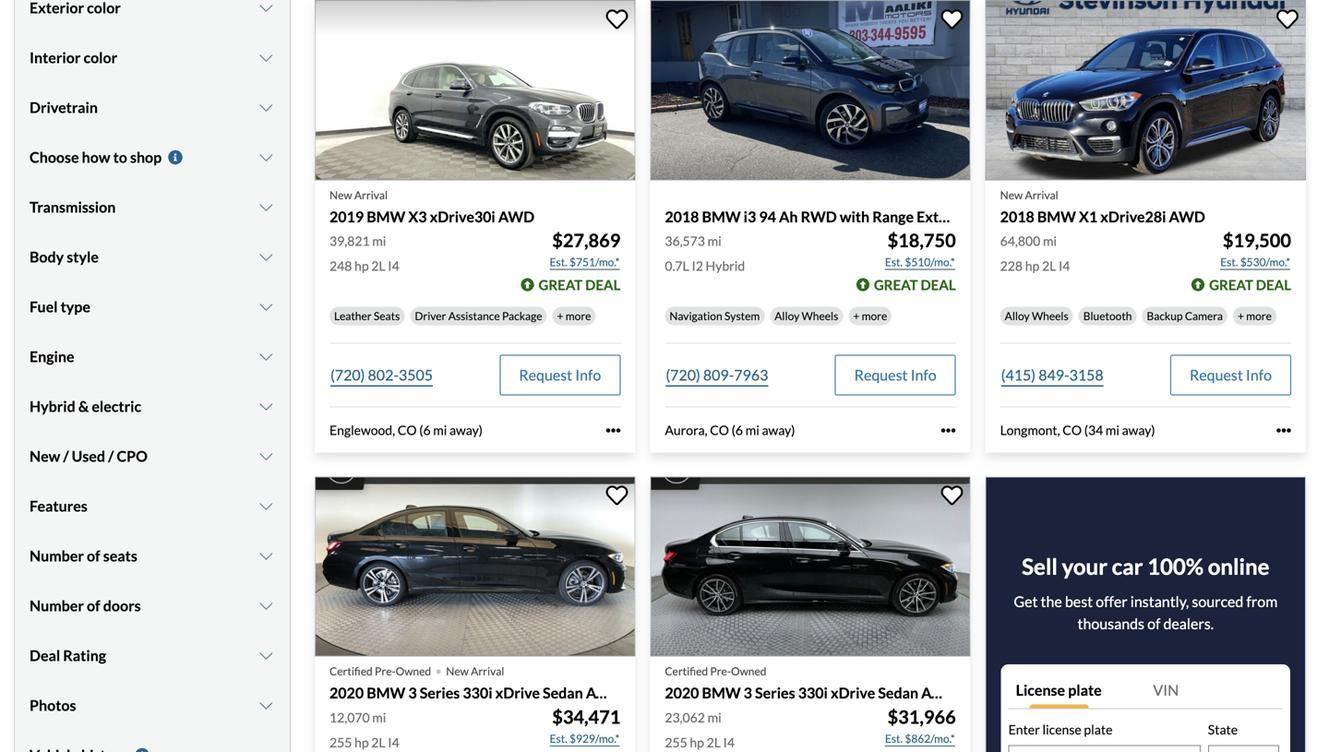 Task type: describe. For each thing, give the bounding box(es) containing it.
228
[[1001, 258, 1023, 274]]

best
[[1065, 593, 1093, 611]]

engine
[[30, 348, 74, 366]]

mi down 7963
[[746, 423, 760, 438]]

the
[[1041, 593, 1063, 611]]

enter license plate
[[1009, 722, 1113, 738]]

2018 bmw i3 94 ah rwd with range extender
[[665, 208, 978, 226]]

navigation system
[[670, 310, 760, 323]]

bmw left i3
[[702, 208, 741, 226]]

2 / from the left
[[108, 448, 114, 466]]

2l for $19,500
[[1042, 258, 1057, 274]]

license plate
[[1016, 682, 1102, 700]]

cpo
[[117, 448, 148, 466]]

online
[[1208, 554, 1270, 580]]

i3
[[744, 208, 757, 226]]

fuel type button
[[30, 284, 275, 330]]

255 for 2020
[[665, 735, 688, 751]]

0.7l
[[665, 258, 690, 274]]

$18,750
[[888, 230, 956, 252]]

chevron down image for engine
[[257, 350, 275, 364]]

i4 for $27,869
[[388, 258, 400, 274]]

mi inside 36,573 mi 0.7l i2 hybrid
[[708, 233, 722, 249]]

owned for ·
[[396, 665, 431, 678]]

tab list containing license plate
[[1009, 672, 1283, 709]]

$751/mo.*
[[570, 255, 620, 269]]

deal for $19,500
[[1257, 277, 1292, 293]]

36,573 mi 0.7l i2 hybrid
[[665, 233, 745, 274]]

2 alloy wheels from the left
[[1005, 310, 1069, 323]]

2l for $31,966
[[707, 735, 721, 751]]

i4 for $31,966
[[724, 735, 735, 751]]

ellipsis h image for $19,500
[[1277, 423, 1292, 438]]

deal rating button
[[30, 633, 275, 679]]

xdrive inside certified pre-owned 2020 bmw 3 series 330i xdrive sedan awd
[[831, 684, 876, 702]]

electric
[[92, 398, 141, 416]]

package
[[502, 310, 542, 323]]

39,821
[[330, 233, 370, 249]]

est. for $27,869
[[550, 255, 568, 269]]

2 co from the left
[[710, 423, 729, 438]]

330i inside certified pre-owned 2020 bmw 3 series 330i xdrive sedan awd
[[798, 684, 828, 702]]

more for driver assistance package
[[566, 310, 591, 323]]

chevron down image for new / used / cpo
[[257, 449, 275, 464]]

x1
[[1079, 208, 1098, 226]]

away) for $19,500
[[1123, 423, 1156, 438]]

(720) 802-3505
[[331, 366, 433, 384]]

$31,966 est. $862/mo.*
[[885, 706, 956, 745]]

ah
[[779, 208, 798, 226]]

pre- for 2020
[[710, 665, 731, 678]]

(6 for aurora, co
[[732, 423, 743, 438]]

100%
[[1148, 554, 1204, 580]]

x3
[[408, 208, 427, 226]]

features button
[[30, 484, 275, 530]]

great deal for $19,500
[[1210, 277, 1292, 293]]

new inside certified pre-owned · new arrival 2020 bmw 3 series 330i xdrive sedan awd
[[446, 665, 469, 678]]

great for $18,750
[[874, 277, 918, 293]]

chevron down image for deal rating
[[257, 649, 275, 664]]

3 + from the left
[[1238, 310, 1245, 323]]

englewood,
[[330, 423, 395, 438]]

photos button
[[30, 683, 275, 729]]

330i inside certified pre-owned · new arrival 2020 bmw 3 series 330i xdrive sedan awd
[[463, 684, 493, 702]]

of inside get the best offer instantly, sourced from thousands of dealers.
[[1148, 615, 1161, 633]]

2 away) from the left
[[762, 423, 795, 438]]

body
[[30, 248, 64, 266]]

number of seats button
[[30, 533, 275, 580]]

englewood, co (6 mi away)
[[330, 423, 483, 438]]

your
[[1062, 554, 1108, 580]]

features
[[30, 497, 88, 515]]

3 more from the left
[[1247, 310, 1272, 323]]

extender
[[917, 208, 978, 226]]

1 alloy from the left
[[775, 310, 800, 323]]

ellipsis h image for $27,869
[[606, 423, 621, 438]]

longmont, co (34 mi away)
[[1001, 423, 1156, 438]]

vin
[[1154, 682, 1179, 700]]

color
[[84, 49, 117, 67]]

dealers.
[[1164, 615, 1214, 633]]

rwd
[[801, 208, 837, 226]]

chevron down image for fuel type
[[257, 300, 275, 315]]

photos
[[30, 697, 76, 715]]

away) for $27,869
[[450, 423, 483, 438]]

est. for $18,750
[[885, 255, 903, 269]]

owned for 2020
[[731, 665, 767, 678]]

hybrid & electric button
[[30, 384, 275, 430]]

bluetooth
[[1084, 310, 1132, 323]]

co for $27,869
[[398, 423, 417, 438]]

sourced
[[1192, 593, 1244, 611]]

pre- for ·
[[375, 665, 396, 678]]

2019
[[330, 208, 364, 226]]

navigation
[[670, 310, 723, 323]]

(415) 849-3158
[[1002, 366, 1104, 384]]

7963
[[734, 366, 769, 384]]

3158
[[1070, 366, 1104, 384]]

chevron down image for number of seats
[[257, 549, 275, 564]]

deal for $18,750
[[921, 277, 956, 293]]

2020 inside certified pre-owned 2020 bmw 3 series 330i xdrive sedan awd
[[665, 684, 699, 702]]

bmw inside certified pre-owned 2020 bmw 3 series 330i xdrive sedan awd
[[702, 684, 741, 702]]

est. $929/mo.* button
[[549, 730, 621, 748]]

(720) for (720) 809-7963
[[666, 366, 701, 384]]

est. $751/mo.* button
[[549, 253, 621, 272]]

new for new arrival 2018 bmw x1 xdrive28i awd
[[1001, 188, 1023, 202]]

(720) 809-7963 button
[[665, 355, 770, 396]]

request info button for $27,869
[[500, 355, 621, 396]]

fuel type
[[30, 298, 90, 316]]

(6 for englewood, co
[[419, 423, 431, 438]]

from
[[1247, 593, 1278, 611]]

i4 for $19,500
[[1059, 258, 1071, 274]]

number of doors button
[[30, 583, 275, 629]]

2 request info from the left
[[855, 366, 937, 384]]

aurora, co (6 mi away)
[[665, 423, 795, 438]]

request info for $27,869
[[519, 366, 601, 384]]

body style button
[[30, 234, 275, 280]]

$19,500
[[1223, 230, 1292, 252]]

info circle image
[[133, 749, 151, 753]]

1 2018 from the left
[[665, 208, 699, 226]]

est. inside the $31,966 est. $862/mo.*
[[885, 732, 903, 745]]

$929/mo.*
[[570, 732, 620, 745]]

enter
[[1009, 722, 1040, 738]]

xdrive30i
[[430, 208, 496, 226]]

co for $19,500
[[1063, 423, 1082, 438]]

body style
[[30, 248, 99, 266]]

awd inside certified pre-owned 2020 bmw 3 series 330i xdrive sedan awd
[[922, 684, 958, 702]]

of for seats
[[87, 547, 100, 565]]

instantly,
[[1131, 593, 1190, 611]]

36,573
[[665, 233, 705, 249]]

arrival inside certified pre-owned · new arrival 2020 bmw 3 series 330i xdrive sedan awd
[[471, 665, 505, 678]]

+ more for driver assistance package
[[557, 310, 591, 323]]

·
[[435, 653, 443, 687]]

chevron down image for interior color
[[257, 51, 275, 65]]

248
[[330, 258, 352, 274]]

bmw inside new arrival 2018 bmw x1 xdrive28i awd
[[1038, 208, 1077, 226]]

(720) 802-3505 button
[[330, 355, 434, 396]]

2 wheels from the left
[[1032, 310, 1069, 323]]

849-
[[1039, 366, 1070, 384]]

engine button
[[30, 334, 275, 380]]

arrival for $19,500
[[1025, 188, 1059, 202]]

39,821 mi 248 hp 2l i4
[[330, 233, 400, 274]]

camera
[[1185, 310, 1223, 323]]

system
[[725, 310, 760, 323]]

hybrid inside 36,573 mi 0.7l i2 hybrid
[[706, 258, 745, 274]]

+ for alloy wheels
[[853, 310, 860, 323]]

request for $27,869
[[519, 366, 573, 384]]

gray 2018 bmw i3 94 ah rwd with range extender wagon rear-wheel drive 1-speed dual clutch image
[[650, 0, 971, 181]]

(34
[[1085, 423, 1104, 438]]

sedan inside certified pre-owned · new arrival 2020 bmw 3 series 330i xdrive sedan awd
[[543, 684, 583, 702]]

xdrive inside certified pre-owned · new arrival 2020 bmw 3 series 330i xdrive sedan awd
[[495, 684, 540, 702]]

chevron down image for number of doors
[[257, 599, 275, 614]]

est. inside $34,471 est. $929/mo.*
[[550, 732, 568, 745]]

mi right (34
[[1106, 423, 1120, 438]]

transmission
[[30, 198, 116, 216]]

2 info from the left
[[911, 366, 937, 384]]

new arrival 2018 bmw x1 xdrive28i awd
[[1001, 188, 1206, 226]]

thousands
[[1078, 615, 1145, 633]]

get
[[1014, 593, 1038, 611]]

3505
[[399, 366, 433, 384]]

number for number of seats
[[30, 547, 84, 565]]

black 2020 bmw 3 series 330i xdrive sedan awd sedan all-wheel drive automatic image for 2020
[[650, 477, 971, 657]]

sedan inside certified pre-owned 2020 bmw 3 series 330i xdrive sedan awd
[[878, 684, 919, 702]]

chevron down image for body style
[[257, 250, 275, 265]]

$27,869 est. $751/mo.*
[[550, 230, 621, 269]]

get the best offer instantly, sourced from thousands of dealers.
[[1014, 593, 1278, 633]]

809-
[[703, 366, 734, 384]]



Task type: vqa. For each thing, say whether or not it's contained in the screenshot.
X1
yes



Task type: locate. For each thing, give the bounding box(es) containing it.
3 request info from the left
[[1190, 366, 1272, 384]]

hp inside 39,821 mi 248 hp 2l i4
[[355, 258, 369, 274]]

type
[[61, 298, 90, 316]]

new inside new arrival 2018 bmw x1 xdrive28i awd
[[1001, 188, 1023, 202]]

mi inside 23,062 mi 255 hp 2l i4
[[708, 710, 722, 726]]

chevron down image inside choose how to shop dropdown button
[[257, 150, 275, 165]]

2 alloy from the left
[[1005, 310, 1030, 323]]

info circle image
[[166, 150, 185, 165]]

pre- inside certified pre-owned · new arrival 2020 bmw 3 series 330i xdrive sedan awd
[[375, 665, 396, 678]]

est. $862/mo.* button
[[884, 730, 956, 748]]

est. down the $34,471
[[550, 732, 568, 745]]

1 (720) from the left
[[331, 366, 365, 384]]

chevron down image inside hybrid & electric dropdown button
[[257, 400, 275, 414]]

arrival up 2019
[[354, 188, 388, 202]]

0 horizontal spatial 255
[[330, 735, 352, 751]]

choose how to shop
[[30, 148, 162, 166]]

255 inside 23,062 mi 255 hp 2l i4
[[665, 735, 688, 751]]

1 certified from the left
[[330, 665, 373, 678]]

(720) left 809-
[[666, 366, 701, 384]]

request for $19,500
[[1190, 366, 1244, 384]]

1 2020 from the left
[[330, 684, 364, 702]]

$34,471 est. $929/mo.*
[[550, 706, 621, 745]]

0 horizontal spatial pre-
[[375, 665, 396, 678]]

aurora,
[[665, 423, 708, 438]]

owned inside certified pre-owned 2020 bmw 3 series 330i xdrive sedan awd
[[731, 665, 767, 678]]

2 horizontal spatial ellipsis h image
[[1277, 423, 1292, 438]]

new inside "new / used / cpo" dropdown button
[[30, 448, 60, 466]]

alloy right "system"
[[775, 310, 800, 323]]

(6 down 3505
[[419, 423, 431, 438]]

used
[[72, 448, 105, 466]]

2 chevron down image from the top
[[257, 100, 275, 115]]

1 horizontal spatial wheels
[[1032, 310, 1069, 323]]

0 horizontal spatial certified
[[330, 665, 373, 678]]

deal down $510/mo.*
[[921, 277, 956, 293]]

est. $510/mo.* button
[[884, 253, 956, 272]]

2 request info button from the left
[[835, 355, 956, 396]]

1 chevron down image from the top
[[257, 1, 275, 15]]

$510/mo.*
[[905, 255, 955, 269]]

0 horizontal spatial request info button
[[500, 355, 621, 396]]

1 horizontal spatial owned
[[731, 665, 767, 678]]

chevron down image inside "new / used / cpo" dropdown button
[[257, 449, 275, 464]]

2l inside 64,800 mi 228 hp 2l i4
[[1042, 258, 1057, 274]]

1 330i from the left
[[463, 684, 493, 702]]

est. down "$18,750"
[[885, 255, 903, 269]]

2 255 from the left
[[665, 735, 688, 751]]

2 great from the left
[[874, 277, 918, 293]]

1 3 from the left
[[408, 684, 417, 702]]

1 horizontal spatial 3
[[744, 684, 753, 702]]

255 for ·
[[330, 735, 352, 751]]

3 away) from the left
[[1123, 423, 1156, 438]]

awd right xdrive30i
[[498, 208, 535, 226]]

2018 inside new arrival 2018 bmw x1 xdrive28i awd
[[1001, 208, 1035, 226]]

1 horizontal spatial request
[[855, 366, 908, 384]]

2 series from the left
[[755, 684, 796, 702]]

1 horizontal spatial +
[[853, 310, 860, 323]]

tab list
[[1009, 672, 1283, 709]]

1 horizontal spatial 2020
[[665, 684, 699, 702]]

i4 inside 39,821 mi 248 hp 2l i4
[[388, 258, 400, 274]]

2 black 2020 bmw 3 series 330i xdrive sedan awd sedan all-wheel drive automatic image from the left
[[650, 477, 971, 657]]

est. for $19,500
[[1221, 255, 1239, 269]]

est. $530/mo.* button
[[1220, 253, 1292, 272]]

of left seats
[[87, 547, 100, 565]]

0 horizontal spatial request info
[[519, 366, 601, 384]]

1 horizontal spatial great deal
[[874, 277, 956, 293]]

great down est. $751/mo.* button
[[539, 277, 583, 293]]

mi right englewood,
[[433, 423, 447, 438]]

23,062 mi 255 hp 2l i4
[[665, 710, 735, 751]]

co right englewood,
[[398, 423, 417, 438]]

2 horizontal spatial + more
[[1238, 310, 1272, 323]]

0 horizontal spatial xdrive
[[495, 684, 540, 702]]

0 horizontal spatial 2020
[[330, 684, 364, 702]]

mi right 36,573
[[708, 233, 722, 249]]

chevron down image for photos
[[257, 699, 275, 713]]

i4 inside 12,070 mi 255 hp 2l i4
[[388, 735, 400, 751]]

2 horizontal spatial request
[[1190, 366, 1244, 384]]

awd inside certified pre-owned · new arrival 2020 bmw 3 series 330i xdrive sedan awd
[[586, 684, 622, 702]]

255 down 12,070
[[330, 735, 352, 751]]

great for $19,500
[[1210, 277, 1254, 293]]

new inside new arrival 2019 bmw x3 xdrive30i awd
[[330, 188, 352, 202]]

1 horizontal spatial sedan
[[878, 684, 919, 702]]

1 wheels from the left
[[802, 310, 839, 323]]

(720) for (720) 802-3505
[[331, 366, 365, 384]]

certified for 2020
[[665, 665, 708, 678]]

1 (6 from the left
[[419, 423, 431, 438]]

deal for $27,869
[[586, 277, 621, 293]]

+ more for alloy wheels
[[853, 310, 888, 323]]

+ more down est. $510/mo.* button
[[853, 310, 888, 323]]

alloy wheels
[[775, 310, 839, 323], [1005, 310, 1069, 323]]

0 horizontal spatial +
[[557, 310, 564, 323]]

alloy wheels down 228
[[1005, 310, 1069, 323]]

3 request from the left
[[1190, 366, 1244, 384]]

7 chevron down image from the top
[[257, 599, 275, 614]]

3 ellipsis h image from the left
[[1277, 423, 1292, 438]]

new arrival 2019 bmw x3 xdrive30i awd
[[330, 188, 535, 226]]

of
[[87, 547, 100, 565], [87, 597, 100, 615], [1148, 615, 1161, 633]]

Enter license plate field
[[1010, 747, 1200, 753]]

(720) inside button
[[666, 366, 701, 384]]

1 sedan from the left
[[543, 684, 583, 702]]

0 horizontal spatial alloy
[[775, 310, 800, 323]]

chevron down image inside drivetrain 'dropdown button'
[[257, 100, 275, 115]]

more
[[566, 310, 591, 323], [862, 310, 888, 323], [1247, 310, 1272, 323]]

of inside "dropdown button"
[[87, 597, 100, 615]]

sedan
[[543, 684, 583, 702], [878, 684, 919, 702]]

driver
[[415, 310, 446, 323]]

0 horizontal spatial alloy wheels
[[775, 310, 839, 323]]

chevron down image inside number of doors "dropdown button"
[[257, 599, 275, 614]]

2l for $34,471
[[371, 735, 386, 751]]

0 horizontal spatial ellipsis h image
[[606, 423, 621, 438]]

wheels left bluetooth
[[1032, 310, 1069, 323]]

alloy
[[775, 310, 800, 323], [1005, 310, 1030, 323]]

chevron down image for features
[[257, 499, 275, 514]]

interior color
[[30, 49, 117, 67]]

6 chevron down image from the top
[[257, 499, 275, 514]]

2 xdrive from the left
[[831, 684, 876, 702]]

number inside dropdown button
[[30, 547, 84, 565]]

2 (6 from the left
[[732, 423, 743, 438]]

1 horizontal spatial + more
[[853, 310, 888, 323]]

0 horizontal spatial arrival
[[354, 188, 388, 202]]

with
[[840, 208, 870, 226]]

1 series from the left
[[420, 684, 460, 702]]

0 horizontal spatial request
[[519, 366, 573, 384]]

deal down $530/mo.*
[[1257, 277, 1292, 293]]

choose
[[30, 148, 79, 166]]

3 inside certified pre-owned · new arrival 2020 bmw 3 series 330i xdrive sedan awd
[[408, 684, 417, 702]]

number of doors
[[30, 597, 141, 615]]

2l inside 23,062 mi 255 hp 2l i4
[[707, 735, 721, 751]]

awd inside new arrival 2019 bmw x3 xdrive30i awd
[[498, 208, 535, 226]]

1 + more from the left
[[557, 310, 591, 323]]

arrival up the 64,800
[[1025, 188, 1059, 202]]

1 horizontal spatial alloy wheels
[[1005, 310, 1069, 323]]

sedan up $31,966
[[878, 684, 919, 702]]

chevron down image inside "number of seats" dropdown button
[[257, 549, 275, 564]]

certified pre-owned 2020 bmw 3 series 330i xdrive sedan awd
[[665, 665, 958, 702]]

8 chevron down image from the top
[[257, 649, 275, 664]]

pre- left ·
[[375, 665, 396, 678]]

1 owned from the left
[[396, 665, 431, 678]]

2 horizontal spatial request info button
[[1171, 355, 1292, 396]]

arrival inside new arrival 2019 bmw x3 xdrive30i awd
[[354, 188, 388, 202]]

series
[[420, 684, 460, 702], [755, 684, 796, 702]]

chevron down image inside engine dropdown button
[[257, 350, 275, 364]]

3 inside certified pre-owned 2020 bmw 3 series 330i xdrive sedan awd
[[744, 684, 753, 702]]

12,070
[[330, 710, 370, 726]]

assistance
[[448, 310, 500, 323]]

2 pre- from the left
[[710, 665, 731, 678]]

certified inside certified pre-owned · new arrival 2020 bmw 3 series 330i xdrive sedan awd
[[330, 665, 373, 678]]

802-
[[368, 366, 399, 384]]

1 request from the left
[[519, 366, 573, 384]]

0 vertical spatial hybrid
[[706, 258, 745, 274]]

pre- up 23,062 mi 255 hp 2l i4
[[710, 665, 731, 678]]

mi inside 12,070 mi 255 hp 2l i4
[[372, 710, 386, 726]]

0 vertical spatial plate
[[1069, 682, 1102, 700]]

plate inside tab
[[1069, 682, 1102, 700]]

1 pre- from the left
[[375, 665, 396, 678]]

bmw inside new arrival 2019 bmw x3 xdrive30i awd
[[367, 208, 406, 226]]

seats
[[103, 547, 137, 565]]

of inside dropdown button
[[87, 547, 100, 565]]

wheels right "system"
[[802, 310, 839, 323]]

64,800 mi 228 hp 2l i4
[[1001, 233, 1071, 274]]

number up deal rating
[[30, 597, 84, 615]]

0 horizontal spatial /
[[63, 448, 69, 466]]

+ for driver assistance package
[[557, 310, 564, 323]]

mi right 39,821
[[372, 233, 386, 249]]

chevron down image for drivetrain
[[257, 100, 275, 115]]

0 horizontal spatial hybrid
[[30, 398, 75, 416]]

great deal down est. $510/mo.* button
[[874, 277, 956, 293]]

hybrid right i2
[[706, 258, 745, 274]]

2 more from the left
[[862, 310, 888, 323]]

hp inside 23,062 mi 255 hp 2l i4
[[690, 735, 704, 751]]

vin tab
[[1146, 672, 1283, 709]]

1 great from the left
[[539, 277, 583, 293]]

3 chevron down image from the top
[[257, 200, 275, 215]]

4 chevron down image from the top
[[257, 350, 275, 364]]

great deal down est. $751/mo.* button
[[539, 277, 621, 293]]

2018 up the 64,800
[[1001, 208, 1035, 226]]

4 chevron down image from the top
[[257, 300, 275, 315]]

more down est. $751/mo.* button
[[566, 310, 591, 323]]

bmw inside certified pre-owned · new arrival 2020 bmw 3 series 330i xdrive sedan awd
[[367, 684, 406, 702]]

chevron down image inside fuel type dropdown button
[[257, 300, 275, 315]]

1 horizontal spatial 330i
[[798, 684, 828, 702]]

hp right 248
[[355, 258, 369, 274]]

1 vertical spatial hybrid
[[30, 398, 75, 416]]

1 xdrive from the left
[[495, 684, 540, 702]]

2 horizontal spatial request info
[[1190, 366, 1272, 384]]

of down instantly, in the right bottom of the page
[[1148, 615, 1161, 633]]

fuel
[[30, 298, 58, 316]]

1 horizontal spatial (720)
[[666, 366, 701, 384]]

info for $19,500
[[1246, 366, 1272, 384]]

1 vertical spatial number
[[30, 597, 84, 615]]

2l inside 39,821 mi 248 hp 2l i4
[[371, 258, 386, 274]]

3 co from the left
[[1063, 423, 1082, 438]]

0 horizontal spatial 3
[[408, 684, 417, 702]]

3 great from the left
[[1210, 277, 1254, 293]]

sedan up the $34,471
[[543, 684, 583, 702]]

great deal for $18,750
[[874, 277, 956, 293]]

shop
[[130, 148, 162, 166]]

2020 inside certified pre-owned · new arrival 2020 bmw 3 series 330i xdrive sedan awd
[[330, 684, 364, 702]]

awd up the $34,471
[[586, 684, 622, 702]]

2 + from the left
[[853, 310, 860, 323]]

chevron down image for transmission
[[257, 200, 275, 215]]

1 + from the left
[[557, 310, 564, 323]]

(6 right aurora,
[[732, 423, 743, 438]]

0 horizontal spatial + more
[[557, 310, 591, 323]]

new up 2019
[[330, 188, 352, 202]]

5 chevron down image from the top
[[257, 400, 275, 414]]

alloy down 228
[[1005, 310, 1030, 323]]

1 ellipsis h image from the left
[[606, 423, 621, 438]]

deal rating
[[30, 647, 106, 665]]

est. down $31,966
[[885, 732, 903, 745]]

12,070 mi 255 hp 2l i4
[[330, 710, 400, 751]]

hp for $19,500
[[1026, 258, 1040, 274]]

1 horizontal spatial xdrive
[[831, 684, 876, 702]]

64,800
[[1001, 233, 1041, 249]]

+
[[557, 310, 564, 323], [853, 310, 860, 323], [1238, 310, 1245, 323]]

255 down 23,062
[[665, 735, 688, 751]]

2 great deal from the left
[[874, 277, 956, 293]]

bmw left x1
[[1038, 208, 1077, 226]]

bmw up 23,062 mi 255 hp 2l i4
[[702, 684, 741, 702]]

certified up 23,062
[[665, 665, 708, 678]]

3 great deal from the left
[[1210, 277, 1292, 293]]

black 2020 bmw 3 series 330i xdrive sedan awd sedan all-wheel drive automatic image for ·
[[315, 477, 636, 657]]

(415)
[[1002, 366, 1036, 384]]

request info button
[[500, 355, 621, 396], [835, 355, 956, 396], [1171, 355, 1292, 396]]

2 horizontal spatial great deal
[[1210, 277, 1292, 293]]

chevron down image inside photos dropdown button
[[257, 699, 275, 713]]

3 request info button from the left
[[1171, 355, 1292, 396]]

i4 for $34,471
[[388, 735, 400, 751]]

0 horizontal spatial great
[[539, 277, 583, 293]]

deal down the $751/mo.*
[[586, 277, 621, 293]]

1 horizontal spatial certified
[[665, 665, 708, 678]]

0 horizontal spatial wheels
[[802, 310, 839, 323]]

1 horizontal spatial series
[[755, 684, 796, 702]]

rating
[[63, 647, 106, 665]]

2 horizontal spatial arrival
[[1025, 188, 1059, 202]]

hp inside 64,800 mi 228 hp 2l i4
[[1026, 258, 1040, 274]]

1 request info from the left
[[519, 366, 601, 384]]

new for new / used / cpo
[[30, 448, 60, 466]]

license plate tab
[[1009, 672, 1146, 709]]

est. down the $27,869
[[550, 255, 568, 269]]

of left doors
[[87, 597, 100, 615]]

new / used / cpo button
[[30, 434, 275, 480]]

0 horizontal spatial deal
[[586, 277, 621, 293]]

2 2020 from the left
[[665, 684, 699, 702]]

info for $27,869
[[575, 366, 601, 384]]

bmw up 12,070 mi 255 hp 2l i4 at left bottom
[[367, 684, 406, 702]]

1 horizontal spatial (6
[[732, 423, 743, 438]]

3 chevron down image from the top
[[257, 250, 275, 265]]

2 sedan from the left
[[878, 684, 919, 702]]

0 horizontal spatial co
[[398, 423, 417, 438]]

2020 up 12,070
[[330, 684, 364, 702]]

deal
[[30, 647, 60, 665]]

hp down 12,070
[[355, 735, 369, 751]]

$862/mo.*
[[905, 732, 955, 745]]

1 255 from the left
[[330, 735, 352, 751]]

2018
[[665, 208, 699, 226], [1001, 208, 1035, 226]]

est.
[[550, 255, 568, 269], [885, 255, 903, 269], [1221, 255, 1239, 269], [550, 732, 568, 745], [885, 732, 903, 745]]

driver assistance package
[[415, 310, 542, 323]]

hp for $34,471
[[355, 735, 369, 751]]

mi inside 64,800 mi 228 hp 2l i4
[[1043, 233, 1057, 249]]

great
[[539, 277, 583, 293], [874, 277, 918, 293], [1210, 277, 1254, 293]]

0 horizontal spatial 330i
[[463, 684, 493, 702]]

2 number from the top
[[30, 597, 84, 615]]

hp for $27,869
[[355, 258, 369, 274]]

est. inside $19,500 est. $530/mo.*
[[1221, 255, 1239, 269]]

certified for ·
[[330, 665, 373, 678]]

1 horizontal spatial hybrid
[[706, 258, 745, 274]]

+ more
[[557, 310, 591, 323], [853, 310, 888, 323], [1238, 310, 1272, 323]]

chevron down image for hybrid & electric
[[257, 400, 275, 414]]

owned
[[396, 665, 431, 678], [731, 665, 767, 678]]

hybrid left the &
[[30, 398, 75, 416]]

great deal down est. $530/mo.* button
[[1210, 277, 1292, 293]]

1 away) from the left
[[450, 423, 483, 438]]

i4 inside 23,062 mi 255 hp 2l i4
[[724, 735, 735, 751]]

mi right the 64,800
[[1043, 233, 1057, 249]]

black 2020 bmw 3 series 330i xdrive sedan awd sedan all-wheel drive automatic image
[[315, 477, 636, 657], [650, 477, 971, 657]]

bmw left x3
[[367, 208, 406, 226]]

chevron down image inside the features dropdown button
[[257, 499, 275, 514]]

chevron down image inside body style dropdown button
[[257, 250, 275, 265]]

1 chevron down image from the top
[[257, 51, 275, 65]]

2 horizontal spatial info
[[1246, 366, 1272, 384]]

series inside certified pre-owned · new arrival 2020 bmw 3 series 330i xdrive sedan awd
[[420, 684, 460, 702]]

0 horizontal spatial series
[[420, 684, 460, 702]]

1 request info button from the left
[[500, 355, 621, 396]]

2018 up 36,573
[[665, 208, 699, 226]]

0 vertical spatial number
[[30, 547, 84, 565]]

new left used
[[30, 448, 60, 466]]

great down est. $530/mo.* button
[[1210, 277, 1254, 293]]

new for new arrival 2019 bmw x3 xdrive30i awd
[[330, 188, 352, 202]]

1 / from the left
[[63, 448, 69, 466]]

new / used / cpo
[[30, 448, 148, 466]]

0 horizontal spatial owned
[[396, 665, 431, 678]]

license
[[1043, 722, 1082, 738]]

1 horizontal spatial 255
[[665, 735, 688, 751]]

awd right xdrive28i
[[1169, 208, 1206, 226]]

great deal for $27,869
[[539, 277, 621, 293]]

hybrid
[[706, 258, 745, 274], [30, 398, 75, 416]]

pre- inside certified pre-owned 2020 bmw 3 series 330i xdrive sedan awd
[[710, 665, 731, 678]]

1 horizontal spatial info
[[911, 366, 937, 384]]

$530/mo.*
[[1241, 255, 1291, 269]]

number down features
[[30, 547, 84, 565]]

1 horizontal spatial 2018
[[1001, 208, 1035, 226]]

2 330i from the left
[[798, 684, 828, 702]]

1 horizontal spatial alloy
[[1005, 310, 1030, 323]]

0 horizontal spatial sedan
[[543, 684, 583, 702]]

1 alloy wheels from the left
[[775, 310, 839, 323]]

1 info from the left
[[575, 366, 601, 384]]

/ left used
[[63, 448, 69, 466]]

chevron down image inside 'transmission' dropdown button
[[257, 200, 275, 215]]

great for $27,869
[[539, 277, 583, 293]]

more down est. $510/mo.* button
[[862, 310, 888, 323]]

+ more right package
[[557, 310, 591, 323]]

2 chevron down image from the top
[[257, 150, 275, 165]]

330i
[[463, 684, 493, 702], [798, 684, 828, 702]]

1 horizontal spatial deal
[[921, 277, 956, 293]]

(720)
[[331, 366, 365, 384], [666, 366, 701, 384]]

3 + more from the left
[[1238, 310, 1272, 323]]

3 deal from the left
[[1257, 277, 1292, 293]]

(415) 849-3158 button
[[1001, 355, 1105, 396]]

plate up enter license plate field
[[1084, 722, 1113, 738]]

i2
[[692, 258, 703, 274]]

hp for $31,966
[[690, 735, 704, 751]]

2 certified from the left
[[665, 665, 708, 678]]

mi right 23,062
[[708, 710, 722, 726]]

0 horizontal spatial away)
[[450, 423, 483, 438]]

sell
[[1022, 554, 1058, 580]]

1 deal from the left
[[586, 277, 621, 293]]

1 great deal from the left
[[539, 277, 621, 293]]

1 horizontal spatial more
[[862, 310, 888, 323]]

owned inside certified pre-owned · new arrival 2020 bmw 3 series 330i xdrive sedan awd
[[396, 665, 431, 678]]

1 co from the left
[[398, 423, 417, 438]]

2020 up 23,062
[[665, 684, 699, 702]]

hybrid & electric
[[30, 398, 141, 416]]

mi
[[372, 233, 386, 249], [708, 233, 722, 249], [1043, 233, 1057, 249], [433, 423, 447, 438], [746, 423, 760, 438], [1106, 423, 1120, 438], [372, 710, 386, 726], [708, 710, 722, 726]]

hybrid inside dropdown button
[[30, 398, 75, 416]]

new
[[330, 188, 352, 202], [1001, 188, 1023, 202], [30, 448, 60, 466], [446, 665, 469, 678]]

awd up $31,966
[[922, 684, 958, 702]]

wheels
[[802, 310, 839, 323], [1032, 310, 1069, 323]]

(720) left 802-
[[331, 366, 365, 384]]

est. down $19,500
[[1221, 255, 1239, 269]]

series inside certified pre-owned 2020 bmw 3 series 330i xdrive sedan awd
[[755, 684, 796, 702]]

info
[[575, 366, 601, 384], [911, 366, 937, 384], [1246, 366, 1272, 384]]

1 black 2020 bmw 3 series 330i xdrive sedan awd sedan all-wheel drive automatic image from the left
[[315, 477, 636, 657]]

i4
[[388, 258, 400, 274], [1059, 258, 1071, 274], [388, 735, 400, 751], [724, 735, 735, 751]]

1 horizontal spatial great
[[874, 277, 918, 293]]

1 number from the top
[[30, 547, 84, 565]]

arrival for $27,869
[[354, 188, 388, 202]]

2l inside 12,070 mi 255 hp 2l i4
[[371, 735, 386, 751]]

xdrive
[[495, 684, 540, 702], [831, 684, 876, 702]]

new right ·
[[446, 665, 469, 678]]

more down est. $530/mo.* button
[[1247, 310, 1272, 323]]

drivetrain
[[30, 99, 98, 117]]

alloy wheels right "system"
[[775, 310, 839, 323]]

leather seats
[[334, 310, 400, 323]]

gray 2019 bmw x3 xdrive30i awd suv / crossover all-wheel drive automatic image
[[315, 0, 636, 181]]

1 horizontal spatial request info
[[855, 366, 937, 384]]

1 horizontal spatial ellipsis h image
[[942, 423, 956, 438]]

1 more from the left
[[566, 310, 591, 323]]

chevron down image inside interior color dropdown button
[[257, 51, 275, 65]]

1 horizontal spatial co
[[710, 423, 729, 438]]

2 + more from the left
[[853, 310, 888, 323]]

6 chevron down image from the top
[[257, 549, 275, 564]]

ellipsis h image
[[606, 423, 621, 438], [942, 423, 956, 438], [1277, 423, 1292, 438]]

0 horizontal spatial great deal
[[539, 277, 621, 293]]

7 chevron down image from the top
[[257, 699, 275, 713]]

0 horizontal spatial info
[[575, 366, 601, 384]]

2 horizontal spatial more
[[1247, 310, 1272, 323]]

hp right 228
[[1026, 258, 1040, 274]]

1 horizontal spatial request info button
[[835, 355, 956, 396]]

mi inside 39,821 mi 248 hp 2l i4
[[372, 233, 386, 249]]

co right aurora,
[[710, 423, 729, 438]]

2 (720) from the left
[[666, 366, 701, 384]]

2 request from the left
[[855, 366, 908, 384]]

5 chevron down image from the top
[[257, 449, 275, 464]]

hp inside 12,070 mi 255 hp 2l i4
[[355, 735, 369, 751]]

great down est. $510/mo.* button
[[874, 277, 918, 293]]

(720) inside "button"
[[331, 366, 365, 384]]

xdrive28i
[[1101, 208, 1167, 226]]

2 horizontal spatial +
[[1238, 310, 1245, 323]]

more for alloy wheels
[[862, 310, 888, 323]]

2l for $27,869
[[371, 258, 386, 274]]

est. inside $18,750 est. $510/mo.*
[[885, 255, 903, 269]]

0 horizontal spatial more
[[566, 310, 591, 323]]

chevron down image
[[257, 51, 275, 65], [257, 100, 275, 115], [257, 200, 275, 215], [257, 350, 275, 364], [257, 449, 275, 464], [257, 499, 275, 514], [257, 599, 275, 614], [257, 649, 275, 664]]

request info for $19,500
[[1190, 366, 1272, 384]]

0 horizontal spatial (720)
[[331, 366, 365, 384]]

2 horizontal spatial co
[[1063, 423, 1082, 438]]

0 horizontal spatial black 2020 bmw 3 series 330i xdrive sedan awd sedan all-wheel drive automatic image
[[315, 477, 636, 657]]

1 horizontal spatial pre-
[[710, 665, 731, 678]]

black 2018 bmw x1 xdrive28i awd suv / crossover all-wheel drive automatic image
[[986, 0, 1307, 181]]

2 deal from the left
[[921, 277, 956, 293]]

0 horizontal spatial (6
[[419, 423, 431, 438]]

owned left ·
[[396, 665, 431, 678]]

certified pre-owned · new arrival 2020 bmw 3 series 330i xdrive sedan awd
[[330, 653, 622, 702]]

0 horizontal spatial 2018
[[665, 208, 699, 226]]

1 vertical spatial plate
[[1084, 722, 1113, 738]]

chevron down image inside deal rating dropdown button
[[257, 649, 275, 664]]

number for number of doors
[[30, 597, 84, 615]]

hp
[[355, 258, 369, 274], [1026, 258, 1040, 274], [355, 735, 369, 751], [690, 735, 704, 751]]

plate right license
[[1069, 682, 1102, 700]]

mi right 12,070
[[372, 710, 386, 726]]

255 inside 12,070 mi 255 hp 2l i4
[[330, 735, 352, 751]]

2 owned from the left
[[731, 665, 767, 678]]

of for doors
[[87, 597, 100, 615]]

2 3 from the left
[[744, 684, 753, 702]]

2 horizontal spatial away)
[[1123, 423, 1156, 438]]

i4 inside 64,800 mi 228 hp 2l i4
[[1059, 258, 1071, 274]]

request info button for $19,500
[[1171, 355, 1292, 396]]

arrival
[[354, 188, 388, 202], [1025, 188, 1059, 202], [471, 665, 505, 678]]

2 ellipsis h image from the left
[[942, 423, 956, 438]]

co left (34
[[1063, 423, 1082, 438]]

1 horizontal spatial black 2020 bmw 3 series 330i xdrive sedan awd sedan all-wheel drive automatic image
[[650, 477, 971, 657]]

range
[[873, 208, 914, 226]]

$19,500 est. $530/mo.*
[[1221, 230, 1292, 269]]

2 2018 from the left
[[1001, 208, 1035, 226]]

1 horizontal spatial /
[[108, 448, 114, 466]]

request
[[519, 366, 573, 384], [855, 366, 908, 384], [1190, 366, 1244, 384]]

1 horizontal spatial arrival
[[471, 665, 505, 678]]

number inside "dropdown button"
[[30, 597, 84, 615]]

new up the 64,800
[[1001, 188, 1023, 202]]

/ left the cpo
[[108, 448, 114, 466]]

arrival right ·
[[471, 665, 505, 678]]

chevron down image
[[257, 1, 275, 15], [257, 150, 275, 165], [257, 250, 275, 265], [257, 300, 275, 315], [257, 400, 275, 414], [257, 549, 275, 564], [257, 699, 275, 713]]

2 horizontal spatial deal
[[1257, 277, 1292, 293]]

certified inside certified pre-owned 2020 bmw 3 series 330i xdrive sedan awd
[[665, 665, 708, 678]]

1 horizontal spatial away)
[[762, 423, 795, 438]]

/
[[63, 448, 69, 466], [108, 448, 114, 466]]

owned up 23,062 mi 255 hp 2l i4
[[731, 665, 767, 678]]

certified up 12,070
[[330, 665, 373, 678]]

arrival inside new arrival 2018 bmw x1 xdrive28i awd
[[1025, 188, 1059, 202]]

2 horizontal spatial great
[[1210, 277, 1254, 293]]

hp down 23,062
[[690, 735, 704, 751]]

awd inside new arrival 2018 bmw x1 xdrive28i awd
[[1169, 208, 1206, 226]]

+ more right camera
[[1238, 310, 1272, 323]]

3 info from the left
[[1246, 366, 1272, 384]]

est. inside $27,869 est. $751/mo.*
[[550, 255, 568, 269]]



